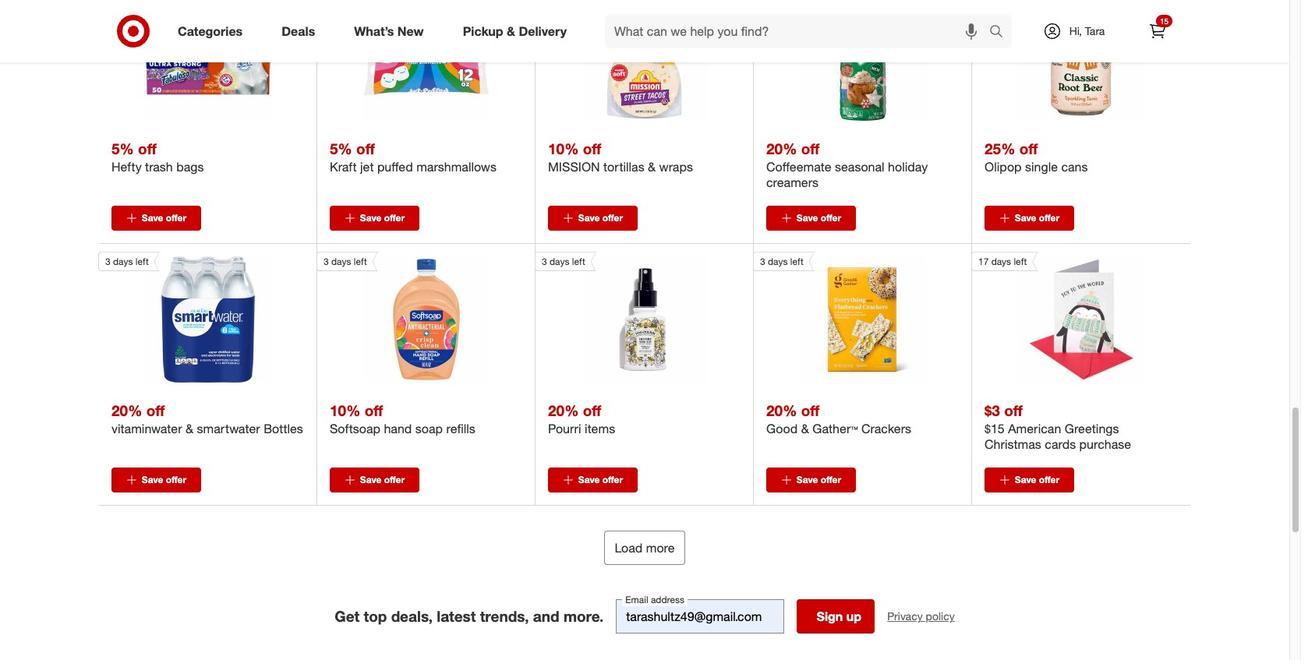 Task type: vqa. For each thing, say whether or not it's contained in the screenshot.


Task type: locate. For each thing, give the bounding box(es) containing it.
pickup & delivery
[[463, 23, 567, 39]]

days for 10% off softsoap hand soap refills
[[331, 256, 351, 268]]

and
[[533, 608, 559, 626]]

&
[[507, 23, 515, 39], [648, 159, 656, 175], [186, 421, 193, 437], [801, 421, 809, 437]]

20% inside 20% off pourri items
[[548, 402, 579, 420]]

offer down tortillas
[[602, 212, 623, 224]]

save offer button for $3 off $15 american greetings christmas cards purchase
[[985, 468, 1074, 493]]

off for 20% off good & gather™ crackers
[[801, 402, 820, 420]]

3 for 10% off softsoap hand soap refills
[[324, 256, 329, 268]]

off inside 20% off coffeemate seasonal holiday creamers
[[801, 140, 820, 158]]

load more
[[615, 541, 675, 556]]

bottles
[[264, 421, 303, 437]]

search button
[[982, 14, 1020, 51]]

save down jet
[[360, 212, 381, 224]]

3 3 days left from the left
[[542, 256, 585, 268]]

offer
[[166, 212, 186, 224], [384, 212, 405, 224], [602, 212, 623, 224], [821, 212, 841, 224], [1039, 212, 1060, 224], [166, 474, 186, 486], [384, 474, 405, 486], [602, 474, 623, 486], [821, 474, 841, 486], [1039, 474, 1060, 486]]

20%
[[766, 140, 797, 158], [111, 402, 142, 420], [548, 402, 579, 420], [766, 402, 797, 420]]

save down softsoap
[[360, 474, 381, 486]]

4 3 days left from the left
[[760, 256, 804, 268]]

20% up pourri
[[548, 402, 579, 420]]

holiday
[[888, 159, 928, 175]]

save down 'trash'
[[142, 212, 163, 224]]

5%
[[111, 140, 134, 158], [330, 140, 352, 158]]

20% inside 20% off good & gather™ crackers
[[766, 402, 797, 420]]

offer down the puffed
[[384, 212, 405, 224]]

off inside 5% off kraft jet puffed marshmallows
[[356, 140, 375, 158]]

gather™
[[813, 421, 858, 437]]

new
[[397, 23, 424, 39]]

left for $3 off $15 american greetings christmas cards purchase
[[1014, 256, 1027, 268]]

10%
[[548, 140, 579, 158], [330, 402, 360, 420]]

save offer for 25% off olipop single cans
[[1015, 212, 1060, 224]]

1 5% from the left
[[111, 140, 134, 158]]

get
[[335, 608, 360, 626]]

save down mission
[[578, 212, 600, 224]]

0 horizontal spatial 10%
[[330, 402, 360, 420]]

save offer button for 10% off mission tortillas & wraps
[[548, 206, 638, 231]]

10% for 10% off softsoap hand soap refills
[[330, 402, 360, 420]]

policy
[[926, 610, 955, 623]]

save offer down 'trash'
[[142, 212, 186, 224]]

kraft
[[330, 159, 357, 175]]

days for 20% off good & gather™ crackers
[[768, 256, 788, 268]]

off inside 5% off hefty trash bags
[[138, 140, 157, 158]]

save offer down tortillas
[[578, 212, 623, 224]]

off inside 10% off softsoap hand soap refills
[[365, 402, 383, 420]]

olipop
[[985, 159, 1022, 175]]

5% inside 5% off kraft jet puffed marshmallows
[[330, 140, 352, 158]]

offer down items
[[602, 474, 623, 486]]

off inside 10% off mission tortillas & wraps
[[583, 140, 601, 158]]

20% off pourri items
[[548, 402, 615, 437]]

save down vitaminwater
[[142, 474, 163, 486]]

off up softsoap
[[365, 402, 383, 420]]

left inside 17 days left button
[[1014, 256, 1027, 268]]

20% up vitaminwater
[[111, 402, 142, 420]]

20% for 20% off good & gather™ crackers
[[766, 402, 797, 420]]

offer for 20% off vitaminwater & smartwater bottles
[[166, 474, 186, 486]]

2 days from the left
[[331, 256, 351, 268]]

single
[[1025, 159, 1058, 175]]

2 5% from the left
[[330, 140, 352, 158]]

save
[[142, 212, 163, 224], [360, 212, 381, 224], [578, 212, 600, 224], [797, 212, 818, 224], [1015, 212, 1036, 224], [142, 474, 163, 486], [360, 474, 381, 486], [578, 474, 600, 486], [797, 474, 818, 486], [1015, 474, 1036, 486]]

offer for 5% off hefty trash bags
[[166, 212, 186, 224]]

1 horizontal spatial 10%
[[548, 140, 579, 158]]

save up the 17 days left
[[1015, 212, 1036, 224]]

mission
[[548, 159, 600, 175]]

& right good
[[801, 421, 809, 437]]

what's new
[[354, 23, 424, 39]]

save offer button down creamers
[[766, 206, 856, 231]]

20% up good
[[766, 402, 797, 420]]

1 3 days left from the left
[[105, 256, 149, 268]]

$15
[[985, 421, 1005, 437]]

save offer button down jet
[[330, 206, 419, 231]]

save offer down creamers
[[797, 212, 841, 224]]

5 days from the left
[[991, 256, 1011, 268]]

off
[[138, 140, 157, 158], [356, 140, 375, 158], [583, 140, 601, 158], [801, 140, 820, 158], [1019, 140, 1038, 158], [146, 402, 165, 420], [365, 402, 383, 420], [583, 402, 601, 420], [801, 402, 820, 420], [1004, 402, 1023, 420]]

off up mission
[[583, 140, 601, 158]]

off up vitaminwater
[[146, 402, 165, 420]]

20% up 'coffeemate'
[[766, 140, 797, 158]]

sign
[[817, 609, 843, 625]]

2 left from the left
[[354, 256, 367, 268]]

1 horizontal spatial 5%
[[330, 140, 352, 158]]

greetings
[[1065, 421, 1119, 437]]

save offer button down christmas
[[985, 468, 1074, 493]]

1 left from the left
[[135, 256, 149, 268]]

10% off softsoap hand soap refills
[[330, 402, 475, 437]]

& inside 20% off vitaminwater & smartwater bottles
[[186, 421, 193, 437]]

10% up mission
[[548, 140, 579, 158]]

left
[[135, 256, 149, 268], [354, 256, 367, 268], [572, 256, 585, 268], [790, 256, 804, 268], [1014, 256, 1027, 268]]

3 days left button
[[98, 252, 271, 383], [317, 252, 489, 383], [535, 252, 707, 383], [753, 252, 926, 383]]

categories link
[[164, 14, 262, 48]]

tara
[[1085, 24, 1105, 37]]

4 3 days left button from the left
[[753, 252, 926, 383]]

load
[[615, 541, 643, 556]]

save down christmas
[[1015, 474, 1036, 486]]

offer down single
[[1039, 212, 1060, 224]]

save offer button down mission
[[548, 206, 638, 231]]

5% inside 5% off hefty trash bags
[[111, 140, 134, 158]]

save offer down gather™
[[797, 474, 841, 486]]

$3
[[985, 402, 1000, 420]]

deals,
[[391, 608, 433, 626]]

1 3 from the left
[[105, 256, 110, 268]]

3 days left
[[105, 256, 149, 268], [324, 256, 367, 268], [542, 256, 585, 268], [760, 256, 804, 268]]

4 3 from the left
[[760, 256, 765, 268]]

save for 25% off olipop single cans
[[1015, 212, 1036, 224]]

save offer button down 'trash'
[[111, 206, 201, 231]]

10% inside 10% off softsoap hand soap refills
[[330, 402, 360, 420]]

categories
[[178, 23, 243, 39]]

crackers
[[861, 421, 911, 437]]

save for 20% off vitaminwater & smartwater bottles
[[142, 474, 163, 486]]

save offer button down gather™
[[766, 468, 856, 493]]

save offer for 20% off vitaminwater & smartwater bottles
[[142, 474, 186, 486]]

save offer for 10% off mission tortillas & wraps
[[578, 212, 623, 224]]

20% inside 20% off coffeemate seasonal holiday creamers
[[766, 140, 797, 158]]

american
[[1008, 421, 1061, 437]]

2 3 from the left
[[324, 256, 329, 268]]

1 days from the left
[[113, 256, 133, 268]]

offer down the "bags"
[[166, 212, 186, 224]]

offer down vitaminwater
[[166, 474, 186, 486]]

3 for 20% off vitaminwater & smartwater bottles
[[105, 256, 110, 268]]

offer for 20% off good & gather™ crackers
[[821, 474, 841, 486]]

off inside 20% off pourri items
[[583, 402, 601, 420]]

10% for 10% off mission tortillas & wraps
[[548, 140, 579, 158]]

offer down gather™
[[821, 474, 841, 486]]

& right pickup
[[507, 23, 515, 39]]

2 3 days left from the left
[[324, 256, 367, 268]]

3 3 days left button from the left
[[535, 252, 707, 383]]

more.
[[564, 608, 604, 626]]

save down creamers
[[797, 212, 818, 224]]

save offer down items
[[578, 474, 623, 486]]

1 3 days left button from the left
[[98, 252, 271, 383]]

latest
[[437, 608, 476, 626]]

privacy policy
[[887, 610, 955, 623]]

save offer down the puffed
[[360, 212, 405, 224]]

0 horizontal spatial 5%
[[111, 140, 134, 158]]

10% inside 10% off mission tortillas & wraps
[[548, 140, 579, 158]]

left for 20% off good & gather™ crackers
[[790, 256, 804, 268]]

save offer down single
[[1015, 212, 1060, 224]]

top
[[364, 608, 387, 626]]

& left wraps
[[648, 159, 656, 175]]

off up items
[[583, 402, 601, 420]]

2 3 days left button from the left
[[317, 252, 489, 383]]

days
[[113, 256, 133, 268], [331, 256, 351, 268], [550, 256, 569, 268], [768, 256, 788, 268], [991, 256, 1011, 268]]

0 vertical spatial 10%
[[548, 140, 579, 158]]

off inside '25% off olipop single cans'
[[1019, 140, 1038, 158]]

left for 20% off pourri items
[[572, 256, 585, 268]]

seasonal
[[835, 159, 885, 175]]

off for 20% off coffeemate seasonal holiday creamers
[[801, 140, 820, 158]]

3 left from the left
[[572, 256, 585, 268]]

deals link
[[268, 14, 335, 48]]

save offer button for 20% off vitaminwater & smartwater bottles
[[111, 468, 201, 493]]

3
[[105, 256, 110, 268], [324, 256, 329, 268], [542, 256, 547, 268], [760, 256, 765, 268]]

4 left from the left
[[790, 256, 804, 268]]

save offer button down vitaminwater
[[111, 468, 201, 493]]

more
[[646, 541, 675, 556]]

save offer down cards
[[1015, 474, 1060, 486]]

& left "smartwater"
[[186, 421, 193, 437]]

5% up kraft
[[330, 140, 352, 158]]

trash
[[145, 159, 173, 175]]

wraps
[[659, 159, 693, 175]]

offer down cards
[[1039, 474, 1060, 486]]

save down items
[[578, 474, 600, 486]]

up
[[846, 609, 861, 625]]

off for 20% off vitaminwater & smartwater bottles
[[146, 402, 165, 420]]

5 left from the left
[[1014, 256, 1027, 268]]

cans
[[1061, 159, 1088, 175]]

off inside 20% off good & gather™ crackers
[[801, 402, 820, 420]]

off up 'trash'
[[138, 140, 157, 158]]

offer for 10% off softsoap hand soap refills
[[384, 474, 405, 486]]

pickup
[[463, 23, 503, 39]]

save offer down hand
[[360, 474, 405, 486]]

pickup & delivery link
[[450, 14, 586, 48]]

save offer
[[142, 212, 186, 224], [360, 212, 405, 224], [578, 212, 623, 224], [797, 212, 841, 224], [1015, 212, 1060, 224], [142, 474, 186, 486], [360, 474, 405, 486], [578, 474, 623, 486], [797, 474, 841, 486], [1015, 474, 1060, 486]]

off up jet
[[356, 140, 375, 158]]

save down good
[[797, 474, 818, 486]]

save offer button down softsoap
[[330, 468, 419, 493]]

offer down 20% off coffeemate seasonal holiday creamers
[[821, 212, 841, 224]]

jet
[[360, 159, 374, 175]]

what's
[[354, 23, 394, 39]]

3 days from the left
[[550, 256, 569, 268]]

3 days left for 10% off softsoap hand soap refills
[[324, 256, 367, 268]]

hi,
[[1069, 24, 1082, 37]]

off right $3
[[1004, 402, 1023, 420]]

save offer button up the 17 days left
[[985, 206, 1074, 231]]

20% for 20% off pourri items
[[548, 402, 579, 420]]

off up gather™
[[801, 402, 820, 420]]

10% off mission tortillas & wraps
[[548, 140, 693, 175]]

20% inside 20% off vitaminwater & smartwater bottles
[[111, 402, 142, 420]]

None text field
[[616, 600, 784, 634]]

off for 10% off mission tortillas & wraps
[[583, 140, 601, 158]]

1 vertical spatial 10%
[[330, 402, 360, 420]]

20% off coffeemate seasonal holiday creamers
[[766, 140, 928, 190]]

deals
[[282, 23, 315, 39]]

5% up hefty
[[111, 140, 134, 158]]

5% for 5% off kraft jet puffed marshmallows
[[330, 140, 352, 158]]

off up 'coffeemate'
[[801, 140, 820, 158]]

hand
[[384, 421, 412, 437]]

sign up
[[817, 609, 861, 625]]

save offer button
[[111, 206, 201, 231], [330, 206, 419, 231], [548, 206, 638, 231], [766, 206, 856, 231], [985, 206, 1074, 231], [111, 468, 201, 493], [330, 468, 419, 493], [548, 468, 638, 493], [766, 468, 856, 493], [985, 468, 1074, 493]]

4 days from the left
[[768, 256, 788, 268]]

coffeemate
[[766, 159, 832, 175]]

3 3 from the left
[[542, 256, 547, 268]]

off inside $3 off $15 american greetings christmas cards purchase
[[1004, 402, 1023, 420]]

save offer button down items
[[548, 468, 638, 493]]

off inside 20% off vitaminwater & smartwater bottles
[[146, 402, 165, 420]]

offer down hand
[[384, 474, 405, 486]]

marshmallows
[[416, 159, 497, 175]]

save offer down vitaminwater
[[142, 474, 186, 486]]

save offer for $3 off $15 american greetings christmas cards purchase
[[1015, 474, 1060, 486]]

off for 25% off olipop single cans
[[1019, 140, 1038, 158]]

10% up softsoap
[[330, 402, 360, 420]]

17
[[978, 256, 989, 268]]

off up single
[[1019, 140, 1038, 158]]

save for 5% off kraft jet puffed marshmallows
[[360, 212, 381, 224]]



Task type: describe. For each thing, give the bounding box(es) containing it.
5% off hefty trash bags
[[111, 140, 204, 175]]

20% off good & gather™ crackers
[[766, 402, 911, 437]]

tortillas
[[603, 159, 644, 175]]

softsoap
[[330, 421, 380, 437]]

sign up button
[[797, 600, 875, 634]]

17 days left
[[978, 256, 1027, 268]]

offer for 20% off pourri items
[[602, 474, 623, 486]]

save for $3 off $15 american greetings christmas cards purchase
[[1015, 474, 1036, 486]]

save offer button for 5% off kraft jet puffed marshmallows
[[330, 206, 419, 231]]

save offer button for 5% off hefty trash bags
[[111, 206, 201, 231]]

get top deals, latest trends, and more.
[[335, 608, 604, 626]]

save for 20% off coffeemate seasonal holiday creamers
[[797, 212, 818, 224]]

3 days left button for 20% off vitaminwater & smartwater bottles
[[98, 252, 271, 383]]

save for 10% off mission tortillas & wraps
[[578, 212, 600, 224]]

puffed
[[377, 159, 413, 175]]

bags
[[176, 159, 204, 175]]

days for 20% off pourri items
[[550, 256, 569, 268]]

save for 20% off good & gather™ crackers
[[797, 474, 818, 486]]

soap
[[415, 421, 443, 437]]

3 days left button for 10% off softsoap hand soap refills
[[317, 252, 489, 383]]

save for 10% off softsoap hand soap refills
[[360, 474, 381, 486]]

offer for 10% off mission tortillas & wraps
[[602, 212, 623, 224]]

save offer for 20% off coffeemate seasonal holiday creamers
[[797, 212, 841, 224]]

25%
[[985, 140, 1015, 158]]

days for 20% off vitaminwater & smartwater bottles
[[113, 256, 133, 268]]

save for 20% off pourri items
[[578, 474, 600, 486]]

15
[[1160, 16, 1169, 26]]

privacy
[[887, 610, 923, 623]]

3 days left for 20% off pourri items
[[542, 256, 585, 268]]

20% for 20% off vitaminwater & smartwater bottles
[[111, 402, 142, 420]]

save offer for 5% off kraft jet puffed marshmallows
[[360, 212, 405, 224]]

save for 5% off hefty trash bags
[[142, 212, 163, 224]]

off for 5% off hefty trash bags
[[138, 140, 157, 158]]

25% off olipop single cans
[[985, 140, 1088, 175]]

search
[[982, 25, 1020, 40]]

3 days left for 20% off vitaminwater & smartwater bottles
[[105, 256, 149, 268]]

save offer for 10% off softsoap hand soap refills
[[360, 474, 405, 486]]

$3 off $15 american greetings christmas cards purchase
[[985, 402, 1131, 452]]

15 link
[[1141, 14, 1175, 48]]

refills
[[446, 421, 475, 437]]

hefty
[[111, 159, 142, 175]]

offer for 25% off olipop single cans
[[1039, 212, 1060, 224]]

off for 10% off softsoap hand soap refills
[[365, 402, 383, 420]]

save offer button for 10% off softsoap hand soap refills
[[330, 468, 419, 493]]

& inside 10% off mission tortillas & wraps
[[648, 159, 656, 175]]

hi, tara
[[1069, 24, 1105, 37]]

trends,
[[480, 608, 529, 626]]

left for 10% off softsoap hand soap refills
[[354, 256, 367, 268]]

what's new link
[[341, 14, 443, 48]]

off for 20% off pourri items
[[583, 402, 601, 420]]

smartwater
[[197, 421, 260, 437]]

left for 20% off vitaminwater & smartwater bottles
[[135, 256, 149, 268]]

save offer for 20% off pourri items
[[578, 474, 623, 486]]

17 days left button
[[971, 252, 1144, 383]]

load more button
[[605, 531, 685, 565]]

purchase
[[1079, 437, 1131, 452]]

save offer button for 25% off olipop single cans
[[985, 206, 1074, 231]]

offer for 5% off kraft jet puffed marshmallows
[[384, 212, 405, 224]]

5% for 5% off hefty trash bags
[[111, 140, 134, 158]]

good
[[766, 421, 798, 437]]

items
[[585, 421, 615, 437]]

vitaminwater
[[111, 421, 182, 437]]

3 for 20% off good & gather™ crackers
[[760, 256, 765, 268]]

days for $3 off $15 american greetings christmas cards purchase
[[991, 256, 1011, 268]]

offer for 20% off coffeemate seasonal holiday creamers
[[821, 212, 841, 224]]

christmas
[[985, 437, 1041, 452]]

pourri
[[548, 421, 581, 437]]

creamers
[[766, 175, 819, 190]]

save offer for 20% off good & gather™ crackers
[[797, 474, 841, 486]]

off for $3 off $15 american greetings christmas cards purchase
[[1004, 402, 1023, 420]]

3 for 20% off pourri items
[[542, 256, 547, 268]]

5% off kraft jet puffed marshmallows
[[330, 140, 497, 175]]

3 days left button for 20% off good & gather™ crackers
[[753, 252, 926, 383]]

privacy policy link
[[887, 609, 955, 625]]

20% off vitaminwater & smartwater bottles
[[111, 402, 303, 437]]

save offer button for 20% off coffeemate seasonal holiday creamers
[[766, 206, 856, 231]]

3 days left button for 20% off pourri items
[[535, 252, 707, 383]]

delivery
[[519, 23, 567, 39]]

save offer for 5% off hefty trash bags
[[142, 212, 186, 224]]

What can we help you find? suggestions appear below search field
[[605, 14, 993, 48]]

20% for 20% off coffeemate seasonal holiday creamers
[[766, 140, 797, 158]]

save offer button for 20% off good & gather™ crackers
[[766, 468, 856, 493]]

save offer button for 20% off pourri items
[[548, 468, 638, 493]]

3 days left for 20% off good & gather™ crackers
[[760, 256, 804, 268]]

& inside 20% off good & gather™ crackers
[[801, 421, 809, 437]]

cards
[[1045, 437, 1076, 452]]

off for 5% off kraft jet puffed marshmallows
[[356, 140, 375, 158]]

offer for $3 off $15 american greetings christmas cards purchase
[[1039, 474, 1060, 486]]



